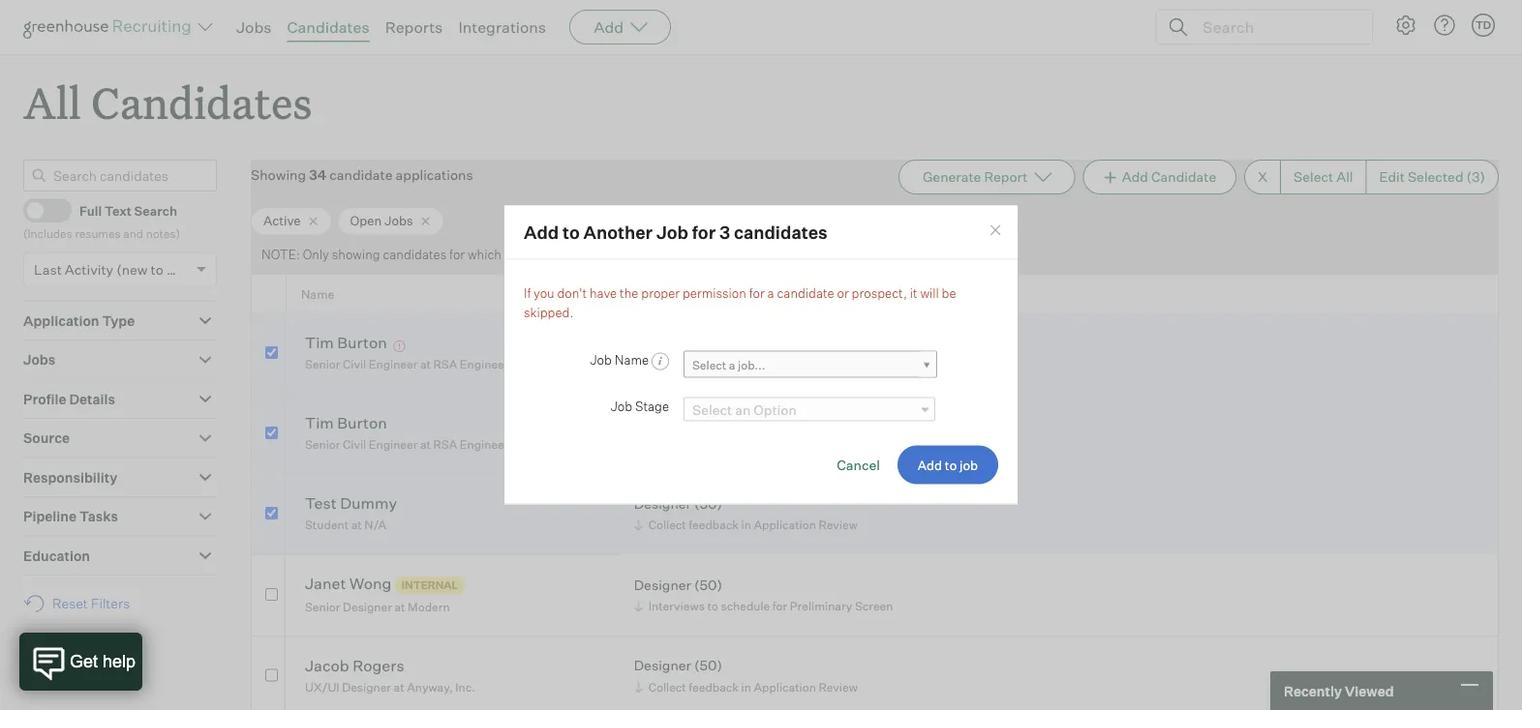 Task type: describe. For each thing, give the bounding box(es) containing it.
1 designer (50) collect feedback in application review from the top
[[634, 335, 858, 372]]

at inside the jacob rogers ux/ui designer at anyway, inc.
[[394, 680, 404, 695]]

notes)
[[146, 226, 180, 241]]

close image
[[988, 223, 1003, 238]]

janet wong
[[305, 574, 392, 594]]

34
[[309, 167, 327, 184]]

details
[[69, 391, 115, 408]]

in for test dummy
[[741, 518, 751, 533]]

collect feedback in application review link for jacob rogers
[[631, 678, 863, 697]]

engineer inside tim burton senior civil engineer at rsa engineering
[[369, 438, 418, 452]]

for left which
[[449, 247, 465, 263]]

test
[[305, 494, 337, 513]]

if you don't have the proper permission for a candidate or prospect, it will be skipped.
[[524, 285, 956, 320]]

Search text field
[[1198, 13, 1355, 41]]

all candidates
[[23, 74, 312, 131]]

tim for tim burton senior civil engineer at rsa engineering
[[305, 414, 334, 433]]

recently
[[1284, 683, 1342, 700]]

test
[[634, 415, 670, 432]]

edit selected (3) link
[[1366, 160, 1499, 195]]

cancel
[[837, 456, 880, 473]]

greenhouse recruiting image
[[23, 15, 198, 39]]

student
[[305, 518, 349, 533]]

application for student at n/a
[[754, 518, 816, 533]]

activity
[[65, 261, 113, 278]]

candidates link
[[287, 17, 370, 37]]

showing
[[332, 247, 380, 263]]

cancel link
[[837, 456, 880, 473]]

or
[[837, 285, 849, 301]]

ux/ui
[[305, 680, 339, 695]]

n/a
[[364, 518, 386, 533]]

1 vertical spatial jobs
[[384, 213, 413, 229]]

1 collect feedback in application review link from the top
[[631, 356, 863, 374]]

add candidate link
[[1083, 160, 1237, 195]]

option
[[754, 401, 797, 418]]

0 horizontal spatial jobs
[[23, 352, 55, 369]]

application for ux/ui designer at anyway, inc.
[[754, 680, 816, 695]]

active
[[263, 213, 301, 229]]

showing
[[251, 167, 306, 184]]

you inside the if you don't have the proper permission for a candidate or prospect, it will be skipped.
[[534, 285, 554, 301]]

generate
[[923, 169, 981, 186]]

td button
[[1468, 10, 1499, 41]]

for inside the if you don't have the proper permission for a candidate or prospect, it will be skipped.
[[749, 285, 765, 301]]

senior designer at modern
[[305, 600, 450, 615]]

have inside the if you don't have the proper permission for a candidate or prospect, it will be skipped.
[[590, 285, 617, 301]]

burton for tim burton
[[337, 333, 387, 353]]

rogers
[[353, 656, 404, 676]]

only
[[303, 247, 329, 263]]

pipeline
[[23, 509, 77, 525]]

open
[[350, 213, 382, 229]]

integrations link
[[458, 17, 546, 37]]

internal
[[402, 579, 458, 592]]

at up tim burton senior civil engineer at rsa engineering
[[420, 357, 431, 372]]

interviews to schedule for preliminary screen link
[[631, 597, 898, 616]]

search
[[134, 203, 177, 218]]

candidate reports are now available! apply filters and select "view in app" element
[[898, 160, 1075, 195]]

jobs link
[[236, 17, 272, 37]]

job name
[[590, 352, 649, 368]]

and
[[123, 226, 143, 241]]

2 tim burton link from the top
[[305, 414, 387, 436]]

select an option
[[692, 401, 797, 418]]

select a job... link
[[684, 351, 937, 379]]

proper
[[641, 285, 680, 301]]

0 vertical spatial name
[[301, 287, 334, 302]]

1 vertical spatial candidates
[[91, 74, 312, 131]]

collect for test dummy
[[648, 518, 686, 533]]

last
[[34, 261, 62, 278]]

janet
[[305, 574, 346, 594]]

0 vertical spatial candidate
[[330, 167, 393, 184]]

modern
[[408, 600, 450, 615]]

the
[[620, 285, 639, 301]]

tim burton senior civil engineer at rsa engineering
[[305, 414, 526, 452]]

designer for student at n/a
[[634, 495, 691, 512]]

rsa inside tim burton senior civil engineer at rsa engineering
[[433, 438, 457, 452]]

screen
[[855, 599, 893, 614]]

a inside the if you don't have the proper permission for a candidate or prospect, it will be skipped.
[[767, 285, 774, 301]]

report
[[984, 169, 1028, 186]]

review for test dummy
[[819, 518, 858, 533]]

0 horizontal spatial candidates
[[383, 247, 447, 263]]

senior inside tim burton senior civil engineer at rsa engineering
[[305, 438, 340, 452]]

collect for jacob rogers
[[648, 680, 686, 695]]

job for job name
[[590, 352, 612, 368]]

note:
[[261, 247, 300, 263]]

if
[[524, 285, 531, 301]]

(3)
[[1467, 169, 1485, 186]]

designer for ux/ui designer at anyway, inc.
[[634, 658, 691, 675]]

(new
[[116, 261, 148, 278]]

schedule
[[721, 599, 770, 614]]

civil inside tim burton senior civil engineer at rsa engineering
[[343, 438, 366, 452]]

applications
[[396, 167, 473, 184]]

it
[[910, 285, 918, 301]]

resumes
[[75, 226, 121, 241]]

job stage
[[611, 399, 669, 414]]

1 vertical spatial a
[[729, 358, 735, 373]]

for left 3
[[692, 221, 716, 243]]

select for select an option
[[692, 401, 732, 418]]

select an option link
[[684, 397, 935, 421]]

add to another job for 3 candidates dialog
[[504, 205, 1019, 506]]

0 vertical spatial all
[[23, 74, 81, 131]]

job...
[[738, 358, 765, 373]]

at left the modern
[[395, 600, 405, 615]]

reset filters
[[52, 596, 130, 613]]

(50) for senior civil engineer at rsa engineering
[[694, 335, 722, 352]]

type
[[102, 312, 135, 329]]

reset filters button
[[23, 586, 140, 622]]

wong
[[349, 574, 392, 594]]

edit
[[558, 247, 580, 263]]

edit
[[1379, 169, 1405, 186]]

1 horizontal spatial all
[[1336, 169, 1353, 186]]

jacob rogers link
[[305, 656, 404, 678]]

full text search (includes resumes and notes)
[[23, 203, 180, 241]]

source
[[23, 430, 70, 447]]

feedback for test dummy
[[689, 518, 739, 533]]

skipped.
[[524, 304, 574, 320]]

permission
[[683, 285, 746, 301]]



Task type: vqa. For each thing, say whether or not it's contained in the screenshot.
Senior Civil Engineer at RSA Engineering (50)
yes



Task type: locate. For each thing, give the bounding box(es) containing it.
burton
[[337, 333, 387, 353], [337, 414, 387, 433]]

2 engineer from the top
[[369, 438, 418, 452]]

(50) for student at n/a
[[694, 495, 722, 512]]

profile
[[23, 391, 66, 408]]

0 horizontal spatial name
[[301, 287, 334, 302]]

0 vertical spatial designer (50) collect feedback in application review
[[634, 335, 858, 372]]

0 horizontal spatial all
[[23, 74, 81, 131]]

collect feedback in application review link up designer (50) interviews to schedule for preliminary screen
[[631, 516, 863, 535]]

job up job stage
[[590, 352, 612, 368]]

2 engineering from the top
[[460, 438, 526, 452]]

senior up the test
[[305, 438, 340, 452]]

0 vertical spatial add
[[594, 17, 624, 37]]

to left schedule
[[707, 599, 718, 614]]

anyway,
[[407, 680, 453, 695]]

0 vertical spatial collect
[[648, 357, 686, 372]]

0 vertical spatial you
[[504, 247, 525, 263]]

1 vertical spatial tim
[[305, 414, 334, 433]]

0 vertical spatial rsa
[[433, 357, 457, 372]]

for
[[692, 221, 716, 243], [449, 247, 465, 263], [749, 285, 765, 301], [773, 599, 787, 614]]

full
[[79, 203, 102, 218]]

1 vertical spatial designer (50) collect feedback in application review
[[634, 495, 858, 533]]

0 vertical spatial jobs
[[236, 17, 272, 37]]

jobs left candidates "link"
[[236, 17, 272, 37]]

pipeline tasks
[[23, 509, 118, 525]]

1 vertical spatial all
[[1336, 169, 1353, 186]]

to for last activity (new to old)
[[151, 261, 164, 278]]

burton down senior civil engineer at rsa engineering
[[337, 414, 387, 433]]

prospect,
[[852, 285, 907, 301]]

(50) for ux/ui designer at anyway, inc.
[[694, 658, 722, 675]]

senior down janet
[[305, 600, 340, 615]]

permissions.
[[583, 247, 657, 263]]

last activity (new to old) option
[[34, 261, 192, 278]]

designer down wong
[[343, 600, 392, 615]]

profile details
[[23, 391, 115, 408]]

2 vertical spatial job
[[611, 399, 632, 414]]

all left edit
[[1336, 169, 1353, 186]]

application for senior civil engineer at rsa engineering
[[754, 357, 816, 372]]

test dummy link
[[305, 494, 397, 516]]

to up "edit"
[[563, 221, 580, 243]]

application
[[23, 312, 99, 329], [754, 357, 816, 372], [754, 518, 816, 533], [754, 680, 816, 695]]

in
[[741, 357, 751, 372], [741, 518, 751, 533], [741, 680, 751, 695]]

tim burton link left the tim burton has been in application review for more than 5 days icon
[[305, 333, 387, 356]]

add for add candidate
[[1122, 169, 1148, 186]]

1 vertical spatial senior
[[305, 438, 340, 452]]

at down senior civil engineer at rsa engineering
[[420, 438, 431, 452]]

will
[[920, 285, 939, 301]]

select
[[1294, 169, 1334, 186], [692, 358, 726, 373], [692, 401, 732, 418]]

open jobs
[[350, 213, 413, 229]]

tim burton
[[305, 333, 387, 353]]

a right 'permission'
[[767, 285, 774, 301]]

2 civil from the top
[[343, 438, 366, 452]]

0 vertical spatial to
[[563, 221, 580, 243]]

for inside designer (50) interviews to schedule for preliminary screen
[[773, 599, 787, 614]]

interviews
[[648, 599, 705, 614]]

collect feedback in application review link for test dummy
[[631, 516, 863, 535]]

(50) down (19)
[[694, 495, 722, 512]]

select right x
[[1294, 169, 1334, 186]]

0 vertical spatial select
[[1294, 169, 1334, 186]]

0 horizontal spatial have
[[528, 247, 555, 263]]

3 collect feedback in application review link from the top
[[631, 678, 863, 697]]

which
[[468, 247, 501, 263]]

0 vertical spatial collect feedback in application review link
[[631, 356, 863, 374]]

engineering inside tim burton senior civil engineer at rsa engineering
[[460, 438, 526, 452]]

2 horizontal spatial to
[[707, 599, 718, 614]]

add button
[[569, 10, 671, 45]]

1 vertical spatial you
[[534, 285, 554, 301]]

feedback up the an
[[689, 357, 739, 372]]

candidates right 3
[[734, 221, 828, 243]]

a left "job..."
[[729, 358, 735, 373]]

at inside test dummy student at n/a
[[351, 518, 362, 533]]

1 vertical spatial collect
[[648, 518, 686, 533]]

civil down tim burton
[[343, 357, 366, 372]]

engineer down the tim burton has been in application review for more than 5 days icon
[[369, 357, 418, 372]]

2 vertical spatial senior
[[305, 600, 340, 615]]

integrations
[[458, 17, 546, 37]]

1 horizontal spatial add
[[594, 17, 624, 37]]

3 review from the top
[[819, 680, 858, 695]]

1 burton from the top
[[337, 333, 387, 353]]

filters
[[91, 596, 130, 613]]

designer inside the jacob rogers ux/ui designer at anyway, inc.
[[342, 680, 391, 695]]

select all link
[[1280, 160, 1366, 195]]

reports link
[[385, 17, 443, 37]]

1 engineer from the top
[[369, 357, 418, 372]]

in up select an option
[[741, 357, 751, 372]]

generate report
[[923, 169, 1028, 186]]

at left the n/a
[[351, 518, 362, 533]]

senior civil engineer at rsa engineering
[[305, 357, 526, 372]]

in for jacob rogers
[[741, 680, 751, 695]]

note: only showing candidates for which you have edit permissions.
[[261, 247, 657, 263]]

feedback up designer (50) interviews to schedule for preliminary screen
[[689, 518, 739, 533]]

showing 34 candidate applications
[[251, 167, 473, 184]]

1 vertical spatial name
[[615, 352, 649, 368]]

job left stage
[[611, 399, 632, 414]]

designer up "interviews"
[[634, 577, 691, 593]]

(50) up "interviews"
[[694, 577, 722, 593]]

designer for senior civil engineer at rsa engineering
[[634, 335, 691, 352]]

0 vertical spatial job
[[656, 221, 688, 243]]

2 vertical spatial add
[[524, 221, 559, 243]]

tim left the tim burton has been in application review for more than 5 days icon
[[305, 333, 334, 353]]

2 collect from the top
[[648, 518, 686, 533]]

add for add to another job for 3 candidates
[[524, 221, 559, 243]]

1 in from the top
[[741, 357, 751, 372]]

1 horizontal spatial a
[[767, 285, 774, 301]]

1 review from the top
[[819, 357, 858, 372]]

at down rogers
[[394, 680, 404, 695]]

designer down "interviews"
[[634, 658, 691, 675]]

1 horizontal spatial candidates
[[734, 221, 828, 243]]

select left the an
[[692, 401, 732, 418]]

rsa down senior civil engineer at rsa engineering
[[433, 438, 457, 452]]

responsibility
[[23, 469, 117, 486]]

jacob rogers ux/ui designer at anyway, inc.
[[305, 656, 475, 695]]

to inside dialog
[[563, 221, 580, 243]]

1 tim burton link from the top
[[305, 333, 387, 356]]

review down preliminary
[[819, 680, 858, 695]]

2 senior from the top
[[305, 438, 340, 452]]

2 vertical spatial review
[[819, 680, 858, 695]]

2 tim from the top
[[305, 414, 334, 433]]

burton for tim burton senior civil engineer at rsa engineering
[[337, 414, 387, 433]]

collect feedback in application review link
[[631, 356, 863, 374], [631, 516, 863, 535], [631, 678, 863, 697]]

2 vertical spatial jobs
[[23, 352, 55, 369]]

1 horizontal spatial name
[[615, 352, 649, 368]]

jobs right open
[[384, 213, 413, 229]]

2 horizontal spatial add
[[1122, 169, 1148, 186]]

0 horizontal spatial candidate
[[330, 167, 393, 184]]

2 in from the top
[[741, 518, 751, 533]]

0 vertical spatial civil
[[343, 357, 366, 372]]

1 rsa from the top
[[433, 357, 457, 372]]

1 vertical spatial tim burton link
[[305, 414, 387, 436]]

1 vertical spatial have
[[590, 285, 617, 301]]

jacob
[[305, 656, 349, 676]]

1 feedback from the top
[[689, 357, 739, 372]]

civil up test dummy link
[[343, 438, 366, 452]]

3 senior from the top
[[305, 600, 340, 615]]

1 tim from the top
[[305, 333, 334, 353]]

2 vertical spatial to
[[707, 599, 718, 614]]

0 vertical spatial senior
[[305, 357, 340, 372]]

tim inside tim burton senior civil engineer at rsa engineering
[[305, 414, 334, 433]]

0 horizontal spatial add
[[524, 221, 559, 243]]

job/status
[[650, 287, 713, 302]]

1 collect from the top
[[648, 357, 686, 372]]

(50) for senior designer at modern
[[694, 577, 722, 593]]

jobs up 'profile'
[[23, 352, 55, 369]]

test (19)
[[634, 415, 697, 432]]

3 feedback from the top
[[689, 680, 739, 695]]

designer (50) collect feedback in application review
[[634, 335, 858, 372], [634, 495, 858, 533], [634, 658, 858, 695]]

reset
[[52, 596, 88, 613]]

application up designer (50) interviews to schedule for preliminary screen
[[754, 518, 816, 533]]

None checkbox
[[265, 589, 278, 601], [265, 670, 278, 682], [265, 589, 278, 601], [265, 670, 278, 682]]

configure image
[[1394, 14, 1418, 37]]

select for select all
[[1294, 169, 1334, 186]]

0 vertical spatial in
[[741, 357, 751, 372]]

0 vertical spatial candidates
[[734, 221, 828, 243]]

0 vertical spatial a
[[767, 285, 774, 301]]

2 vertical spatial collect
[[648, 680, 686, 695]]

application down interviews to schedule for preliminary screen link
[[754, 680, 816, 695]]

candidate left or
[[777, 285, 834, 301]]

0 horizontal spatial you
[[504, 247, 525, 263]]

janet wong link
[[305, 574, 392, 597]]

feedback for jacob rogers
[[689, 680, 739, 695]]

add to another job for 3 candidates
[[524, 221, 828, 243]]

dummy
[[340, 494, 397, 513]]

a
[[767, 285, 774, 301], [729, 358, 735, 373]]

1 vertical spatial engineering
[[460, 438, 526, 452]]

to left old)
[[151, 261, 164, 278]]

1 vertical spatial in
[[741, 518, 751, 533]]

rsa up tim burton senior civil engineer at rsa engineering
[[433, 357, 457, 372]]

0 horizontal spatial to
[[151, 261, 164, 278]]

tim burton link
[[305, 333, 387, 356], [305, 414, 387, 436]]

x link
[[1244, 160, 1280, 195]]

candidate inside the if you don't have the proper permission for a candidate or prospect, it will be skipped.
[[777, 285, 834, 301]]

candidate right 34 at top
[[330, 167, 393, 184]]

you right which
[[504, 247, 525, 263]]

designer (50) collect feedback in application review for jacob rogers
[[634, 658, 858, 695]]

1 vertical spatial review
[[819, 518, 858, 533]]

selected
[[1408, 169, 1464, 186]]

application type
[[23, 312, 135, 329]]

1 vertical spatial job
[[590, 352, 612, 368]]

1 horizontal spatial to
[[563, 221, 580, 243]]

designer down jacob rogers link
[[342, 680, 391, 695]]

0 vertical spatial burton
[[337, 333, 387, 353]]

1 horizontal spatial have
[[590, 285, 617, 301]]

designer (50) collect feedback in application review up designer (50) interviews to schedule for preliminary screen
[[634, 495, 858, 533]]

3 collect from the top
[[648, 680, 686, 695]]

tasks
[[79, 509, 118, 525]]

1 engineering from the top
[[460, 357, 526, 372]]

1 vertical spatial add
[[1122, 169, 1148, 186]]

1 vertical spatial rsa
[[433, 438, 457, 452]]

1 vertical spatial candidate
[[777, 285, 834, 301]]

collect feedback in application review link down schedule
[[631, 678, 863, 697]]

you right if
[[534, 285, 554, 301]]

2 horizontal spatial jobs
[[384, 213, 413, 229]]

1 vertical spatial civil
[[343, 438, 366, 452]]

civil
[[343, 357, 366, 372], [343, 438, 366, 452]]

job
[[656, 221, 688, 243], [590, 352, 612, 368], [611, 399, 632, 414]]

select a job...
[[692, 358, 765, 373]]

name down only
[[301, 287, 334, 302]]

reports
[[385, 17, 443, 37]]

senior for janet
[[305, 600, 340, 615]]

burton left the tim burton has been in application review for more than 5 days icon
[[337, 333, 387, 353]]

another
[[584, 221, 653, 243]]

designer (50) collect feedback in application review for test dummy
[[634, 495, 858, 533]]

(50) up select a job...
[[694, 335, 722, 352]]

review up select an option link at the bottom
[[819, 357, 858, 372]]

2 rsa from the top
[[433, 438, 457, 452]]

feedback down schedule
[[689, 680, 739, 695]]

add for add
[[594, 17, 624, 37]]

3 designer (50) collect feedback in application review from the top
[[634, 658, 858, 695]]

preliminary
[[790, 599, 852, 614]]

test dummy student at n/a
[[305, 494, 397, 533]]

1 senior from the top
[[305, 357, 340, 372]]

tim
[[305, 333, 334, 353], [305, 414, 334, 433]]

(19)
[[673, 415, 697, 432]]

an
[[735, 401, 751, 418]]

edit selected (3)
[[1379, 169, 1485, 186]]

candidates down jobs link
[[91, 74, 312, 131]]

generate report button
[[898, 160, 1075, 195]]

burton inside tim burton senior civil engineer at rsa engineering
[[337, 414, 387, 433]]

Search candidates field
[[23, 160, 217, 192]]

to inside designer (50) interviews to schedule for preliminary screen
[[707, 599, 718, 614]]

1 (50) from the top
[[694, 335, 722, 352]]

0 vertical spatial tim
[[305, 333, 334, 353]]

for right 'permission'
[[749, 285, 765, 301]]

collect down "interviews"
[[648, 680, 686, 695]]

engineer up dummy
[[369, 438, 418, 452]]

inc.
[[455, 680, 475, 695]]

2 vertical spatial collect feedback in application review link
[[631, 678, 863, 697]]

2 vertical spatial designer (50) collect feedback in application review
[[634, 658, 858, 695]]

rsa
[[433, 357, 457, 372], [433, 438, 457, 452]]

(50) inside designer (50) interviews to schedule for preliminary screen
[[694, 577, 722, 593]]

collect up stage
[[648, 357, 686, 372]]

candidate
[[330, 167, 393, 184], [777, 285, 834, 301]]

1 horizontal spatial jobs
[[236, 17, 272, 37]]

stage
[[635, 399, 669, 414]]

designer up job name
[[634, 335, 691, 352]]

0 vertical spatial review
[[819, 357, 858, 372]]

tim burton has been in application review for more than 5 days image
[[391, 341, 408, 353]]

be
[[942, 285, 956, 301]]

(includes
[[23, 226, 72, 241]]

1 civil from the top
[[343, 357, 366, 372]]

0 vertical spatial engineer
[[369, 357, 418, 372]]

1 vertical spatial feedback
[[689, 518, 739, 533]]

0 horizontal spatial a
[[729, 358, 735, 373]]

2 collect feedback in application review link from the top
[[631, 516, 863, 535]]

review
[[819, 357, 858, 372], [819, 518, 858, 533], [819, 680, 858, 695]]

(50)
[[694, 335, 722, 352], [694, 495, 722, 512], [694, 577, 722, 593], [694, 658, 722, 675]]

name up job stage
[[615, 352, 649, 368]]

collect up "interviews"
[[648, 518, 686, 533]]

tim up the test
[[305, 414, 334, 433]]

0 vertical spatial engineering
[[460, 357, 526, 372]]

application up the option
[[754, 357, 816, 372]]

None checkbox
[[265, 347, 278, 359], [265, 427, 278, 440], [265, 508, 278, 520], [265, 347, 278, 359], [265, 427, 278, 440], [265, 508, 278, 520]]

to
[[563, 221, 580, 243], [151, 261, 164, 278], [707, 599, 718, 614]]

viewed
[[1345, 683, 1394, 700]]

1 horizontal spatial candidate
[[777, 285, 834, 301]]

0 vertical spatial tim burton link
[[305, 333, 387, 356]]

candidate
[[1151, 169, 1216, 186]]

education
[[23, 548, 90, 565]]

senior for tim
[[305, 357, 340, 372]]

review for jacob rogers
[[819, 680, 858, 695]]

tim burton link up test dummy link
[[305, 414, 387, 436]]

td button
[[1472, 14, 1495, 37]]

1 vertical spatial burton
[[337, 414, 387, 433]]

have left the "the"
[[590, 285, 617, 301]]

2 review from the top
[[819, 518, 858, 533]]

to for designer (50) interviews to schedule for preliminary screen
[[707, 599, 718, 614]]

select left "job..."
[[692, 358, 726, 373]]

senior down tim burton
[[305, 357, 340, 372]]

none submit inside add to another job for 3 candidates dialog
[[897, 446, 998, 484]]

2 designer (50) collect feedback in application review from the top
[[634, 495, 858, 533]]

(50) down "interviews"
[[694, 658, 722, 675]]

0 vertical spatial have
[[528, 247, 555, 263]]

designer for senior designer at modern
[[634, 577, 691, 593]]

at inside tim burton senior civil engineer at rsa engineering
[[420, 438, 431, 452]]

candidates right jobs link
[[287, 17, 370, 37]]

3 (50) from the top
[[694, 577, 722, 593]]

all down greenhouse recruiting image
[[23, 74, 81, 131]]

add inside popup button
[[594, 17, 624, 37]]

designer inside designer (50) interviews to schedule for preliminary screen
[[634, 577, 691, 593]]

checkmark image
[[32, 203, 46, 217]]

1 vertical spatial to
[[151, 261, 164, 278]]

job for job stage
[[611, 399, 632, 414]]

add candidate
[[1122, 169, 1216, 186]]

2 vertical spatial in
[[741, 680, 751, 695]]

name inside add to another job for 3 candidates dialog
[[615, 352, 649, 368]]

3 in from the top
[[741, 680, 751, 695]]

1 horizontal spatial you
[[534, 285, 554, 301]]

application down last
[[23, 312, 99, 329]]

review down cancel
[[819, 518, 858, 533]]

in up designer (50) interviews to schedule for preliminary screen
[[741, 518, 751, 533]]

designer (50) collect feedback in application review down the if you don't have the proper permission for a candidate or prospect, it will be skipped.
[[634, 335, 858, 372]]

add inside dialog
[[524, 221, 559, 243]]

1 vertical spatial candidates
[[383, 247, 447, 263]]

2 vertical spatial feedback
[[689, 680, 739, 695]]

1 vertical spatial collect feedback in application review link
[[631, 516, 863, 535]]

last activity (new to old)
[[34, 261, 192, 278]]

tim for tim burton
[[305, 333, 334, 353]]

in down schedule
[[741, 680, 751, 695]]

designer (50) collect feedback in application review down schedule
[[634, 658, 858, 695]]

designer down test (19)
[[634, 495, 691, 512]]

x
[[1258, 169, 1268, 186]]

0 vertical spatial candidates
[[287, 17, 370, 37]]

recently viewed
[[1284, 683, 1394, 700]]

2 burton from the top
[[337, 414, 387, 433]]

have left "edit"
[[528, 247, 555, 263]]

2 vertical spatial select
[[692, 401, 732, 418]]

4 (50) from the top
[[694, 658, 722, 675]]

2 (50) from the top
[[694, 495, 722, 512]]

all
[[23, 74, 81, 131], [1336, 169, 1353, 186]]

None submit
[[897, 446, 998, 484]]

1 vertical spatial select
[[692, 358, 726, 373]]

2 feedback from the top
[[689, 518, 739, 533]]

job left 3
[[656, 221, 688, 243]]

candidates down open jobs
[[383, 247, 447, 263]]

designer
[[634, 335, 691, 352], [634, 495, 691, 512], [634, 577, 691, 593], [343, 600, 392, 615], [634, 658, 691, 675], [342, 680, 391, 695]]

0 vertical spatial feedback
[[689, 357, 739, 372]]

collect feedback in application review link up select an option
[[631, 356, 863, 374]]

for right schedule
[[773, 599, 787, 614]]

1 vertical spatial engineer
[[369, 438, 418, 452]]

select for select a job...
[[692, 358, 726, 373]]

candidates inside dialog
[[734, 221, 828, 243]]



